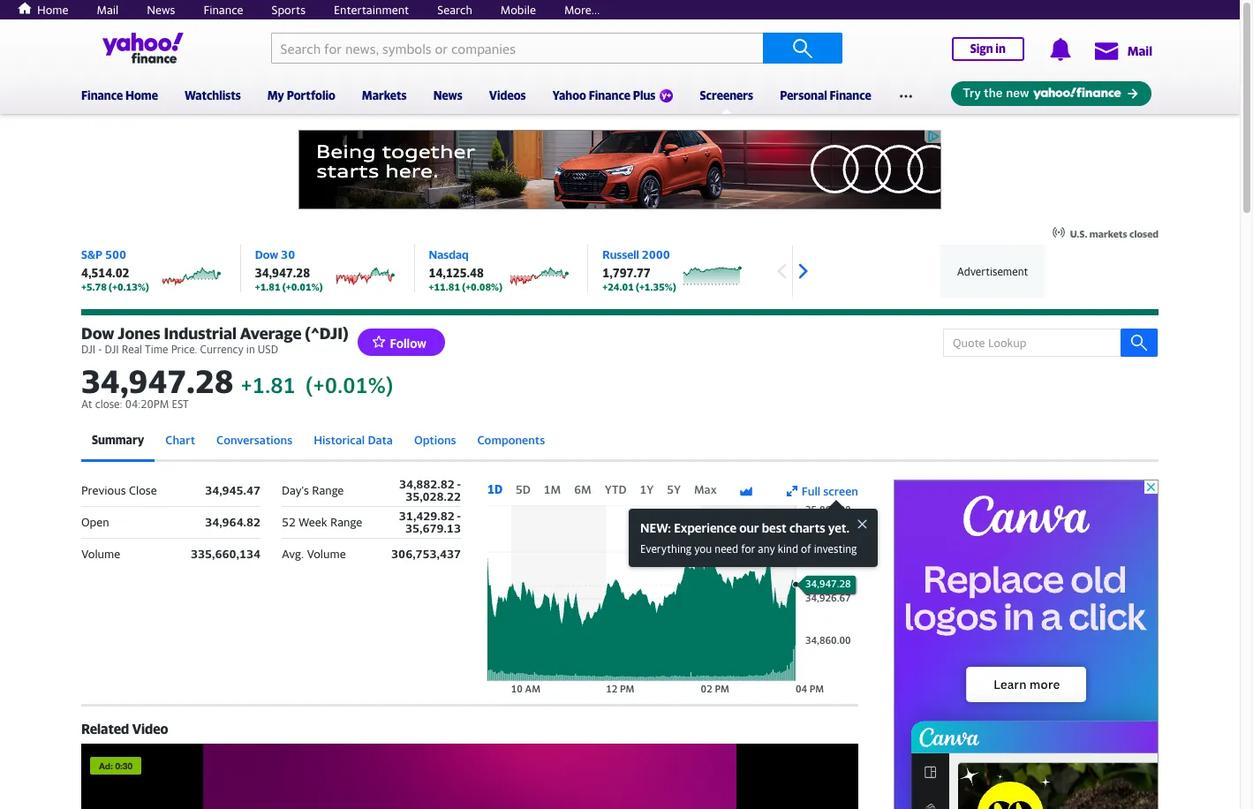 Task type: locate. For each thing, give the bounding box(es) containing it.
news link
[[147, 3, 175, 17], [434, 77, 463, 110]]

need
[[715, 543, 739, 556]]

dow
[[255, 247, 278, 262], [81, 324, 114, 343]]

(+0.01%) down 30
[[283, 281, 323, 292]]

advertisement region
[[299, 130, 942, 209], [894, 480, 1159, 809]]

dow inside the dow 30 34,947.28 +1.81 (+0.01%)
[[255, 247, 278, 262]]

follow
[[390, 336, 427, 351]]

news left 'finance' link
[[147, 3, 175, 17]]

1 horizontal spatial in
[[996, 42, 1006, 56]]

volume down open
[[81, 547, 120, 561]]

best
[[762, 520, 787, 535]]

6m
[[575, 482, 592, 497]]

my
[[268, 88, 284, 103]]

1 vertical spatial dow
[[81, 324, 114, 343]]

tab list containing 1d
[[488, 482, 726, 497]]

+1.81 down usd
[[241, 373, 296, 398]]

0 horizontal spatial dow
[[81, 324, 114, 343]]

mobile
[[501, 3, 536, 17]]

1 horizontal spatial news
[[434, 88, 463, 103]]

in right sign on the right top of page
[[996, 42, 1006, 56]]

1 horizontal spatial search image
[[1131, 334, 1149, 352]]

close
[[129, 483, 157, 497]]

mail link right home link
[[97, 3, 119, 17]]

0 horizontal spatial volume
[[81, 547, 120, 561]]

markets
[[1090, 228, 1128, 239]]

mail right home link
[[97, 3, 119, 17]]

- inside 31,429.82 - 35,679.13
[[457, 509, 461, 523]]

0 vertical spatial in
[[996, 42, 1006, 56]]

- right 31,429.82
[[457, 509, 461, 523]]

- right 34,882.82
[[457, 477, 461, 491]]

+1.81
[[255, 281, 281, 292], [241, 373, 296, 398]]

trendarea chart of ^dji image
[[488, 505, 859, 695]]

1 horizontal spatial volume
[[307, 547, 346, 561]]

currency
[[200, 343, 244, 356]]

kind
[[778, 543, 799, 556]]

week
[[299, 515, 327, 529]]

(+0.01%) up historical data
[[306, 373, 393, 398]]

(+0.01%)
[[283, 281, 323, 292], [306, 373, 393, 398]]

0 horizontal spatial mail
[[97, 3, 119, 17]]

conversations link
[[206, 421, 303, 462]]

yahoo finance plus link
[[553, 77, 674, 114]]

0 vertical spatial 34,947.28
[[255, 266, 310, 280]]

chart type image
[[739, 484, 753, 498]]

+1.81 down dow 30 link on the left
[[255, 281, 281, 292]]

entertainment link
[[334, 3, 409, 17]]

1 vertical spatial (+0.01%)
[[306, 373, 393, 398]]

in left usd
[[246, 343, 255, 356]]

1 horizontal spatial news link
[[434, 77, 463, 110]]

34,945.47
[[205, 483, 261, 497]]

0 vertical spatial home
[[37, 3, 69, 17]]

screeners
[[700, 88, 754, 103]]

close image
[[854, 516, 870, 532]]

for
[[742, 543, 756, 556]]

volume
[[81, 547, 120, 561], [307, 547, 346, 561]]

historical data link
[[303, 421, 404, 462]]

0 vertical spatial dow
[[255, 247, 278, 262]]

dow inside dow jones industrial average (^dji) dji - dji real time price. currency in usd
[[81, 324, 114, 343]]

1m
[[544, 482, 561, 497]]

of
[[802, 543, 812, 556]]

34,947.28 +1.81
[[81, 362, 296, 400]]

0 horizontal spatial news
[[147, 3, 175, 17]]

1 vertical spatial in
[[246, 343, 255, 356]]

1 vertical spatial range
[[330, 515, 362, 529]]

news link left 'finance' link
[[147, 3, 175, 17]]

1 volume from the left
[[81, 547, 120, 561]]

(+0.01%) at close:  04:20pm est
[[81, 373, 393, 411]]

related video
[[81, 721, 168, 737]]

nasdaq
[[429, 247, 469, 262]]

mail right notifications icon
[[1128, 43, 1153, 58]]

plus
[[633, 88, 656, 103]]

average
[[240, 324, 302, 343]]

yahoo finance plus
[[553, 88, 656, 103]]

5y
[[667, 482, 681, 497]]

5d button
[[516, 482, 531, 497]]

35,028.22
[[406, 489, 461, 503]]

tab list
[[81, 421, 1159, 462], [488, 482, 726, 497]]

home
[[37, 3, 69, 17], [125, 88, 158, 103]]

try the new yahoo finance image
[[952, 82, 1152, 106]]

1 vertical spatial advertisement region
[[894, 480, 1159, 809]]

news link left the videos "link"
[[434, 77, 463, 110]]

1 vertical spatial tab list
[[488, 482, 726, 497]]

0 horizontal spatial search image
[[792, 38, 813, 59]]

notifications image
[[1050, 38, 1073, 61]]

5d
[[516, 482, 531, 497]]

34,882.82
[[399, 477, 455, 491]]

1 horizontal spatial mail link
[[1094, 34, 1153, 66]]

0 vertical spatial -
[[98, 343, 102, 356]]

34,947.28 down time at the left of page
[[81, 362, 234, 400]]

dow left 30
[[255, 247, 278, 262]]

mobile link
[[501, 3, 536, 17]]

1 horizontal spatial dow
[[255, 247, 278, 262]]

0 vertical spatial (+0.01%)
[[283, 281, 323, 292]]

04:20pm
[[125, 398, 169, 411]]

1y button
[[640, 482, 654, 497]]

1 vertical spatial 34,947.28
[[81, 362, 234, 400]]

dow left "real" in the top left of the page
[[81, 324, 114, 343]]

1 horizontal spatial dji
[[105, 343, 119, 356]]

52
[[282, 515, 296, 529]]

s&p 500 link
[[81, 247, 126, 262]]

34,947.28 down 30
[[255, 266, 310, 280]]

(+0.08%)
[[462, 281, 503, 292]]

0 horizontal spatial mail link
[[97, 3, 119, 17]]

at
[[81, 398, 93, 411]]

videos link
[[489, 77, 526, 110]]

2 vertical spatial -
[[457, 509, 461, 523]]

Quote Lookup text field
[[944, 329, 1159, 357]]

in
[[996, 42, 1006, 56], [246, 343, 255, 356]]

volume down 52 week range
[[307, 547, 346, 561]]

in inside 'link'
[[996, 42, 1006, 56]]

- for 52 week range
[[457, 509, 461, 523]]

premium yahoo finance logo image
[[660, 89, 674, 102]]

-
[[98, 343, 102, 356], [457, 477, 461, 491], [457, 509, 461, 523]]

4,514.02
[[81, 266, 129, 280]]

mail link right notifications icon
[[1094, 34, 1153, 66]]

1 horizontal spatial home
[[125, 88, 158, 103]]

34,947.28 inside the dow 30 34,947.28 +1.81 (+0.01%)
[[255, 266, 310, 280]]

14,125.48
[[429, 266, 484, 280]]

0 vertical spatial +1.81
[[255, 281, 281, 292]]

dow jones industrial average (^dji) dji - dji real time price. currency in usd
[[81, 324, 349, 356]]

1 horizontal spatial 34,947.28
[[255, 266, 310, 280]]

6m button
[[575, 482, 592, 497]]

entertainment
[[334, 3, 409, 17]]

0 vertical spatial mail
[[97, 3, 119, 17]]

summary
[[92, 433, 144, 447]]

1 vertical spatial +1.81
[[241, 373, 296, 398]]

price.
[[171, 343, 197, 356]]

news left videos
[[434, 88, 463, 103]]

1 vertical spatial -
[[457, 477, 461, 491]]

full screen
[[802, 484, 859, 498]]

(+0.13%)
[[109, 281, 149, 292]]

sign in link
[[952, 37, 1024, 61]]

- inside 34,882.82 - 35,028.22
[[457, 477, 461, 491]]

finance home link
[[81, 77, 158, 110]]

range right week on the left bottom of the page
[[330, 515, 362, 529]]

ytd button
[[605, 482, 627, 497]]

1m button
[[544, 482, 561, 497]]

range right day's on the left bottom of the page
[[312, 483, 344, 497]]

(+0.01%) inside the (+0.01%) at close:  04:20pm est
[[306, 373, 393, 398]]

markets
[[362, 88, 407, 103]]

(+0.01%) inside the dow 30 34,947.28 +1.81 (+0.01%)
[[283, 281, 323, 292]]

(^dji)
[[305, 324, 349, 343]]

u.s.
[[1071, 228, 1088, 239]]

0 horizontal spatial in
[[246, 343, 255, 356]]

russell
[[603, 247, 640, 262]]

(+1.35%)
[[636, 281, 677, 292]]

dow 30 34,947.28 +1.81 (+0.01%)
[[255, 247, 323, 292]]

dow for 30
[[255, 247, 278, 262]]

0 vertical spatial tab list
[[81, 421, 1159, 462]]

1 vertical spatial mail
[[1128, 43, 1153, 58]]

0 horizontal spatial home
[[37, 3, 69, 17]]

0 vertical spatial search image
[[792, 38, 813, 59]]

follow button
[[357, 329, 445, 356]]

- left "real" in the top left of the page
[[98, 343, 102, 356]]

watchlists link
[[185, 77, 241, 110]]

2 volume from the left
[[307, 547, 346, 561]]

0 horizontal spatial news link
[[147, 3, 175, 17]]

personal
[[780, 88, 828, 103]]

mail link
[[97, 3, 119, 17], [1094, 34, 1153, 66]]

screeners link
[[700, 77, 754, 114]]

search image
[[792, 38, 813, 59], [1131, 334, 1149, 352]]

personal finance link
[[780, 77, 872, 110]]

0 horizontal spatial dji
[[81, 343, 96, 356]]



Task type: vqa. For each thing, say whether or not it's contained in the screenshot.
0
no



Task type: describe. For each thing, give the bounding box(es) containing it.
historical data
[[314, 433, 393, 447]]

new:
[[641, 520, 672, 535]]

- inside dow jones industrial average (^dji) dji - dji real time price. currency in usd
[[98, 343, 102, 356]]

0 vertical spatial news
[[147, 3, 175, 17]]

34,964.82
[[205, 515, 261, 529]]

russell 2000 link
[[603, 247, 671, 262]]

experience
[[674, 520, 737, 535]]

real
[[122, 343, 142, 356]]

35,679.13
[[406, 521, 461, 535]]

investing
[[814, 543, 857, 556]]

russell 2000 1,797.77 +24.01 (+1.35%)
[[603, 247, 677, 292]]

sign in
[[970, 42, 1006, 56]]

tab list containing summary
[[81, 421, 1159, 462]]

avg.
[[282, 547, 304, 561]]

2 dji from the left
[[105, 343, 119, 356]]

- for day's range
[[457, 477, 461, 491]]

avg. volume
[[282, 547, 346, 561]]

chart
[[166, 433, 195, 447]]

u.s. markets closed
[[1071, 228, 1159, 239]]

jones
[[118, 324, 161, 343]]

ytd
[[605, 482, 627, 497]]

conversations
[[217, 433, 293, 447]]

500
[[105, 247, 126, 262]]

my portfolio
[[268, 88, 336, 103]]

more... link
[[565, 3, 600, 17]]

data
[[368, 433, 393, 447]]

0 vertical spatial range
[[312, 483, 344, 497]]

home link
[[12, 1, 69, 17]]

player iframe element
[[81, 744, 859, 809]]

chart link
[[155, 421, 206, 462]]

personal finance
[[780, 88, 872, 103]]

1 vertical spatial news link
[[434, 77, 463, 110]]

components link
[[467, 421, 556, 462]]

sign
[[970, 42, 993, 56]]

day's
[[282, 483, 309, 497]]

nasdaq 14,125.48 +11.81 (+0.08%)
[[429, 247, 503, 292]]

Search for news, symbols or companies text field
[[271, 33, 763, 64]]

5y button
[[667, 482, 681, 497]]

yahoo
[[553, 88, 587, 103]]

historical
[[314, 433, 365, 447]]

0 horizontal spatial 34,947.28
[[81, 362, 234, 400]]

time
[[145, 343, 168, 356]]

any
[[758, 543, 776, 556]]

1 vertical spatial search image
[[1131, 334, 1149, 352]]

close:
[[95, 398, 122, 411]]

0 vertical spatial advertisement region
[[299, 130, 942, 209]]

s&p 500 4,514.02 +5.78 (+0.13%)
[[81, 247, 149, 292]]

34,882.82 - 35,028.22
[[399, 477, 461, 503]]

s&p
[[81, 247, 102, 262]]

finance home
[[81, 88, 158, 103]]

dow for jones
[[81, 324, 114, 343]]

nasdaq link
[[429, 247, 469, 262]]

1,797.77
[[603, 266, 651, 280]]

1 vertical spatial news
[[434, 88, 463, 103]]

31,429.82
[[399, 509, 455, 523]]

previous close
[[81, 483, 157, 497]]

52 week range
[[282, 515, 362, 529]]

related
[[81, 721, 129, 737]]

in inside dow jones industrial average (^dji) dji - dji real time price. currency in usd
[[246, 343, 255, 356]]

industrial
[[164, 324, 237, 343]]

options
[[414, 433, 456, 447]]

1 vertical spatial mail link
[[1094, 34, 1153, 66]]

finance link
[[204, 3, 243, 17]]

1 vertical spatial home
[[125, 88, 158, 103]]

everything
[[641, 543, 692, 556]]

portfolio
[[287, 88, 336, 103]]

new: experience our best charts yet. everything you need for any kind of investing
[[641, 520, 857, 556]]

search link
[[438, 3, 473, 17]]

previous image
[[769, 258, 795, 285]]

components
[[478, 433, 545, 447]]

+5.78
[[81, 281, 107, 292]]

search
[[438, 3, 473, 17]]

usd
[[258, 343, 278, 356]]

advertisement
[[958, 265, 1029, 278]]

0 vertical spatial news link
[[147, 3, 175, 17]]

full
[[802, 484, 821, 498]]

1 horizontal spatial mail
[[1128, 43, 1153, 58]]

charts
[[790, 520, 826, 535]]

yet.
[[829, 520, 850, 535]]

1 dji from the left
[[81, 343, 96, 356]]

watchlists
[[185, 88, 241, 103]]

31,429.82 - 35,679.13
[[399, 509, 461, 535]]

1d
[[488, 482, 503, 497]]

next image
[[790, 258, 816, 285]]

+1.81 inside the dow 30 34,947.28 +1.81 (+0.01%)
[[255, 281, 281, 292]]

our
[[740, 520, 760, 535]]

306,753,437
[[391, 547, 461, 561]]

full screen link
[[787, 482, 859, 498]]

+1.81 inside '34,947.28 +1.81'
[[241, 373, 296, 398]]

0 vertical spatial mail link
[[97, 3, 119, 17]]

30
[[281, 247, 295, 262]]

sports
[[272, 3, 306, 17]]

dow 30 link
[[255, 247, 295, 262]]



